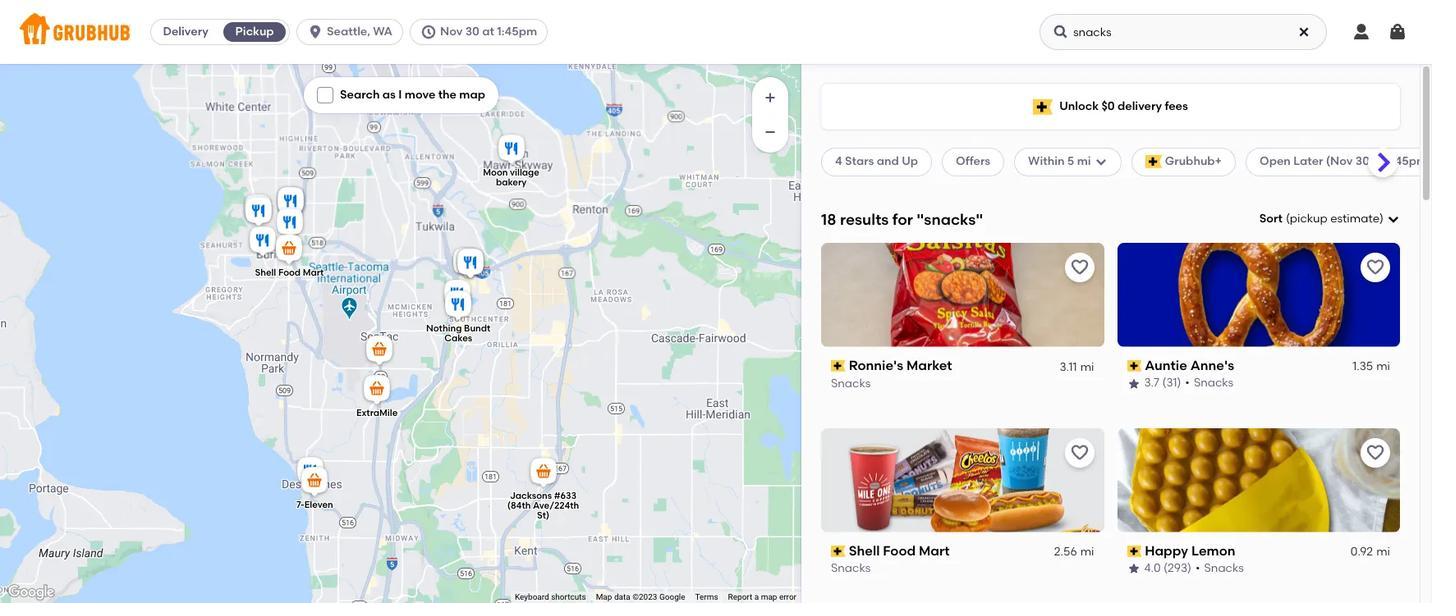 Task type: vqa. For each thing, say whether or not it's contained in the screenshot.
data
yes



Task type: locate. For each thing, give the bounding box(es) containing it.
0 vertical spatial •
[[1186, 377, 1190, 391]]

mawadda cafe image
[[274, 184, 307, 221]]

• snacks down "lemon"
[[1196, 562, 1244, 576]]

at
[[482, 25, 495, 39], [1373, 155, 1385, 169]]

mi right 3.11
[[1081, 360, 1095, 374]]

2.56
[[1055, 545, 1078, 559]]

0 vertical spatial subscription pass image
[[831, 361, 846, 372]]

svg image inside seattle, wa button
[[307, 24, 324, 40]]

star icon image for auntie anne's
[[1128, 378, 1141, 391]]

nothing bundt cakes image
[[442, 288, 475, 324]]

1 vertical spatial at
[[1373, 155, 1385, 169]]

svg image
[[1388, 22, 1408, 42], [421, 24, 437, 40], [1298, 25, 1311, 39], [1095, 156, 1108, 169]]

at inside button
[[482, 25, 495, 39]]

1 horizontal spatial grubhub plus flag logo image
[[1146, 156, 1162, 169]]

30 right nov
[[466, 25, 480, 39]]

happy lemon image
[[441, 277, 474, 313]]

0 vertical spatial grubhub plus flag logo image
[[1034, 99, 1053, 115]]

1 horizontal spatial 30
[[1356, 155, 1370, 169]]

main navigation navigation
[[0, 0, 1433, 64]]

map
[[460, 88, 486, 102], [761, 593, 778, 602]]

bundt
[[464, 323, 491, 334]]

open later (nov 30 at 1:45pm)
[[1260, 155, 1432, 169]]

grubhub plus flag logo image left grubhub+
[[1146, 156, 1162, 169]]

happy lemon logo image
[[1118, 429, 1401, 533]]

1 vertical spatial • snacks
[[1196, 562, 1244, 576]]

2.56 mi
[[1055, 545, 1095, 559]]

0 horizontal spatial 30
[[466, 25, 480, 39]]

auntie anne's image
[[454, 246, 487, 282]]

None field
[[1260, 211, 1401, 228]]

mart inside map region
[[303, 267, 324, 278]]

auntie anne's logo image
[[1118, 243, 1401, 347]]

star icon image left 4.0
[[1128, 563, 1141, 576]]

1 star icon image from the top
[[1128, 378, 1141, 391]]

2 star icon image from the top
[[1128, 563, 1141, 576]]

1 vertical spatial subscription pass image
[[831, 546, 846, 558]]

jacksons #633 (84th ave/224th st) image
[[527, 456, 560, 492]]

mi
[[1078, 155, 1091, 169], [1081, 360, 1095, 374], [1377, 360, 1391, 374], [1081, 545, 1095, 559], [1377, 545, 1391, 559]]

report
[[728, 593, 753, 602]]

data
[[614, 593, 631, 602]]

at left 1:45pm)
[[1373, 155, 1385, 169]]

0 horizontal spatial food
[[278, 267, 301, 278]]

antojitos michalisco 1st ave image
[[274, 184, 307, 221]]

stars
[[845, 155, 874, 169]]

star icon image for happy lemon
[[1128, 563, 1141, 576]]

•
[[1186, 377, 1190, 391], [1196, 562, 1201, 576]]

star icon image
[[1128, 378, 1141, 391], [1128, 563, 1141, 576]]

• down happy lemon
[[1196, 562, 1201, 576]]

nov 30 at 1:45pm
[[440, 25, 537, 39]]

0.92 mi
[[1351, 545, 1391, 559]]

auntie anne's
[[1145, 358, 1235, 374]]

results
[[840, 210, 889, 229]]

moon
[[483, 167, 508, 178]]

mart down pierro bakery icon at top left
[[303, 267, 324, 278]]

1 vertical spatial shell
[[849, 544, 880, 559]]

1 subscription pass image from the top
[[1128, 361, 1142, 372]]

mi right 1.35
[[1377, 360, 1391, 374]]

1 vertical spatial grubhub plus flag logo image
[[1146, 156, 1162, 169]]

1 vertical spatial •
[[1196, 562, 1201, 576]]

snacks
[[831, 377, 871, 391], [1194, 377, 1234, 391], [831, 562, 871, 576], [1205, 562, 1244, 576]]

offers
[[956, 155, 991, 169]]

1 vertical spatial 30
[[1356, 155, 1370, 169]]

18
[[822, 210, 837, 229]]

mi right 0.92
[[1377, 545, 1391, 559]]

1 vertical spatial star icon image
[[1128, 563, 1141, 576]]

auntie
[[1145, 358, 1188, 374]]

anne's
[[1191, 358, 1235, 374]]

svg image
[[1352, 22, 1372, 42], [307, 24, 324, 40], [1053, 24, 1070, 40], [1388, 213, 1401, 226]]

0 horizontal spatial grubhub plus flag logo image
[[1034, 99, 1053, 115]]

unlock $0 delivery fees
[[1060, 99, 1189, 113]]

save this restaurant image
[[1070, 258, 1090, 278], [1366, 258, 1386, 278], [1366, 443, 1386, 463]]

3.11
[[1060, 360, 1078, 374]]

mi right 2.56
[[1081, 545, 1095, 559]]

0 horizontal spatial •
[[1186, 377, 1190, 391]]

save this restaurant button for auntie anne's
[[1361, 253, 1391, 282]]

1 horizontal spatial shell
[[849, 544, 880, 559]]

st)
[[537, 510, 550, 521]]

the
[[438, 88, 457, 102]]

subscription pass image left auntie
[[1128, 361, 1142, 372]]

3.7 (31)
[[1145, 377, 1182, 391]]

star icon image left 3.7
[[1128, 378, 1141, 391]]

jamba image
[[450, 245, 483, 281]]

0 vertical spatial shell food mart
[[255, 267, 324, 278]]

$0
[[1102, 99, 1115, 113]]

4.0
[[1145, 562, 1161, 576]]

moon village bakery image
[[495, 132, 528, 168]]

1:45pm
[[497, 25, 537, 39]]

unlock
[[1060, 99, 1099, 113]]

3.11 mi
[[1060, 360, 1095, 374]]

within
[[1029, 155, 1065, 169]]

1 vertical spatial shell food mart
[[849, 544, 950, 559]]

terms
[[695, 593, 719, 602]]

save this restaurant button for happy lemon
[[1361, 438, 1391, 468]]

keyboard
[[515, 593, 549, 602]]

grubhub plus flag logo image
[[1034, 99, 1053, 115], [1146, 156, 1162, 169]]

0 vertical spatial shell
[[255, 267, 276, 278]]

2 subscription pass image from the top
[[1128, 546, 1142, 558]]

subscription pass image for happy lemon
[[1128, 546, 1142, 558]]

(293)
[[1164, 562, 1192, 576]]

1 horizontal spatial food
[[883, 544, 916, 559]]

report a map error
[[728, 593, 797, 602]]

ronnie's market image
[[246, 224, 279, 260]]

30 right (nov
[[1356, 155, 1370, 169]]

0 horizontal spatial map
[[460, 88, 486, 102]]

estimate
[[1331, 212, 1380, 226]]

grubhub plus flag logo image for unlock $0 delivery fees
[[1034, 99, 1053, 115]]

save this restaurant image for auntie anne's
[[1366, 258, 1386, 278]]

subscription pass image left happy
[[1128, 546, 1142, 558]]

• right (31)
[[1186, 377, 1190, 391]]

subscription pass image
[[1128, 361, 1142, 372], [1128, 546, 1142, 558]]

1 horizontal spatial at
[[1373, 155, 1385, 169]]

none field containing sort
[[1260, 211, 1401, 228]]

0 horizontal spatial mart
[[303, 267, 324, 278]]

jacksons #633 (84th ave/224th st)
[[508, 491, 579, 521]]

0 vertical spatial at
[[482, 25, 495, 39]]

nov 30 at 1:45pm button
[[410, 19, 555, 45]]

pickup
[[1290, 212, 1328, 226]]

subscription pass image for shell food mart
[[831, 546, 846, 558]]

0 vertical spatial food
[[278, 267, 301, 278]]

1 vertical spatial map
[[761, 593, 778, 602]]

0 vertical spatial • snacks
[[1186, 377, 1234, 391]]

food
[[278, 267, 301, 278], [883, 544, 916, 559]]

0 vertical spatial star icon image
[[1128, 378, 1141, 391]]

0 vertical spatial subscription pass image
[[1128, 361, 1142, 372]]

extramile image
[[361, 373, 394, 409]]

grubhub+
[[1166, 155, 1222, 169]]

village
[[510, 167, 540, 178]]

(31)
[[1163, 377, 1182, 391]]

0 horizontal spatial shell
[[255, 267, 276, 278]]

18 results for "snacks"
[[822, 210, 984, 229]]

map region
[[0, 0, 896, 604]]

2 subscription pass image from the top
[[831, 546, 846, 558]]

up
[[902, 155, 919, 169]]

map right the
[[460, 88, 486, 102]]

• for lemon
[[1196, 562, 1201, 576]]

plus icon image
[[762, 90, 779, 106]]

at left 1:45pm
[[482, 25, 495, 39]]

mi for ronnie's market
[[1081, 360, 1095, 374]]

1 vertical spatial subscription pass image
[[1128, 546, 1142, 558]]

mart down shell food mart logo
[[919, 544, 950, 559]]

grubhub plus flag logo image left the unlock
[[1034, 99, 1053, 115]]

0 vertical spatial 30
[[466, 25, 480, 39]]

• snacks down anne's
[[1186, 377, 1234, 391]]

1 horizontal spatial •
[[1196, 562, 1201, 576]]

3.7
[[1145, 377, 1160, 391]]

sea tac marathon image
[[363, 333, 396, 369]]

google image
[[4, 582, 58, 604]]

subscription pass image
[[831, 361, 846, 372], [831, 546, 846, 558]]

5
[[1068, 155, 1075, 169]]

1 horizontal spatial shell food mart
[[849, 544, 950, 559]]

1 subscription pass image from the top
[[831, 361, 846, 372]]

0 horizontal spatial shell food mart
[[255, 267, 324, 278]]

map right a
[[761, 593, 778, 602]]

(
[[1286, 212, 1290, 226]]

google
[[660, 593, 686, 602]]

delivery button
[[151, 19, 220, 45]]

0 horizontal spatial at
[[482, 25, 495, 39]]

1 vertical spatial mart
[[919, 544, 950, 559]]

error
[[780, 593, 797, 602]]

0 vertical spatial mart
[[303, 267, 324, 278]]



Task type: describe. For each thing, give the bounding box(es) containing it.
svg image inside nov 30 at 1:45pm button
[[421, 24, 437, 40]]

ronnie's market
[[849, 358, 953, 374]]

bakery
[[496, 177, 527, 187]]

dairy queen image
[[242, 192, 274, 228]]

• snacks for lemon
[[1196, 562, 1244, 576]]

save this restaurant button for shell food mart
[[1065, 438, 1095, 468]]

happy lemon
[[1145, 544, 1236, 559]]

7 eleven image
[[298, 465, 331, 501]]

0.92
[[1351, 545, 1374, 559]]

as
[[383, 88, 396, 102]]

4
[[836, 155, 843, 169]]

pickup button
[[220, 19, 289, 45]]

a
[[755, 593, 759, 602]]

move
[[405, 88, 436, 102]]

food inside map region
[[278, 267, 301, 278]]

shortcuts
[[551, 593, 586, 602]]

save this restaurant image for happy lemon
[[1366, 443, 1386, 463]]

seattle,
[[327, 25, 370, 39]]

keyboard shortcuts button
[[515, 592, 586, 604]]

market
[[907, 358, 953, 374]]

pickup
[[235, 25, 274, 39]]

i
[[399, 88, 402, 102]]

nothing
[[426, 323, 462, 334]]

#633
[[554, 491, 577, 501]]

mi for shell food mart
[[1081, 545, 1095, 559]]

ronnie's
[[849, 358, 904, 374]]

royce' washington - westfield southcenter mall image
[[454, 246, 487, 282]]

mi for happy lemon
[[1377, 545, 1391, 559]]

report a map error link
[[728, 593, 797, 602]]

tacos el hass image
[[242, 194, 275, 230]]

nothing bundt cakes
[[426, 323, 491, 344]]

save this restaurant image
[[1070, 443, 1090, 463]]

sort
[[1260, 212, 1283, 226]]

©2023
[[633, 593, 658, 602]]

• for anne's
[[1186, 377, 1190, 391]]

Search for food, convenience, alcohol... search field
[[1040, 14, 1328, 50]]

search
[[340, 88, 380, 102]]

jacksons
[[510, 491, 552, 501]]

mi right 5
[[1078, 155, 1091, 169]]

svg image inside 'field'
[[1388, 213, 1401, 226]]

mi for auntie anne's
[[1377, 360, 1391, 374]]

shell food mart logo image
[[822, 429, 1105, 533]]

1 vertical spatial food
[[883, 544, 916, 559]]

(nov
[[1327, 155, 1353, 169]]

keyboard shortcuts
[[515, 593, 586, 602]]

1 horizontal spatial mart
[[919, 544, 950, 559]]

0 vertical spatial map
[[460, 88, 486, 102]]

fees
[[1165, 99, 1189, 113]]

map data ©2023 google
[[596, 593, 686, 602]]

7-
[[297, 500, 305, 511]]

extramile
[[356, 408, 398, 419]]

4 stars and up
[[836, 155, 919, 169]]

open
[[1260, 155, 1291, 169]]

4.0 (293)
[[1145, 562, 1192, 576]]

delivery
[[163, 25, 208, 39]]

nov
[[440, 25, 463, 39]]

marina market & deli image
[[294, 455, 327, 491]]

save this restaurant button for ronnie's market
[[1065, 253, 1095, 282]]

moon village bakery
[[483, 167, 540, 187]]

cakes
[[445, 333, 472, 344]]

later
[[1294, 155, 1324, 169]]

lemon
[[1192, 544, 1236, 559]]

grubhub plus flag logo image for grubhub+
[[1146, 156, 1162, 169]]

1 horizontal spatial map
[[761, 593, 778, 602]]

seattle, wa button
[[297, 19, 410, 45]]

ave/224th
[[533, 500, 579, 511]]

minus icon image
[[762, 124, 779, 140]]

shell food mart image
[[273, 232, 306, 268]]

(84th
[[508, 500, 531, 511]]

subscription pass image for ronnie's market
[[831, 361, 846, 372]]

delivery
[[1118, 99, 1163, 113]]

save this restaurant image for ronnie's market
[[1070, 258, 1090, 278]]

seattle, wa
[[327, 25, 393, 39]]

subscription pass image for auntie anne's
[[1128, 361, 1142, 372]]

shell inside map region
[[255, 267, 276, 278]]

for
[[893, 210, 913, 229]]

and
[[877, 155, 899, 169]]

happy
[[1145, 544, 1189, 559]]

"snacks"
[[917, 210, 984, 229]]

map
[[596, 593, 612, 602]]

7-eleven
[[297, 500, 333, 511]]

ronnie's market logo image
[[822, 243, 1105, 347]]

terms link
[[695, 593, 719, 602]]

30 inside button
[[466, 25, 480, 39]]

within 5 mi
[[1029, 155, 1091, 169]]

1:45pm)
[[1388, 155, 1432, 169]]

sort ( pickup estimate )
[[1260, 212, 1384, 226]]

1.35
[[1353, 360, 1374, 374]]

1.35 mi
[[1353, 360, 1391, 374]]

search as i move the map
[[340, 88, 486, 102]]

pierro bakery image
[[274, 206, 306, 242]]

eleven
[[305, 500, 333, 511]]

• snacks for anne's
[[1186, 377, 1234, 391]]

wa
[[373, 25, 393, 39]]

)
[[1380, 212, 1384, 226]]

shell food mart inside map region
[[255, 267, 324, 278]]



